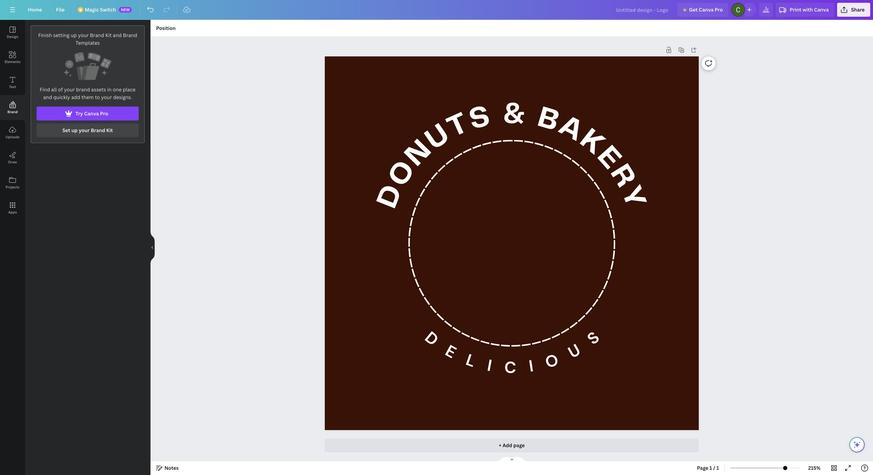 Task type: describe. For each thing, give the bounding box(es) containing it.
n
[[401, 136, 437, 172]]

up inside button
[[71, 127, 78, 134]]

l
[[463, 350, 478, 372]]

get canva pro button
[[677, 3, 729, 17]]

find
[[40, 86, 50, 93]]

finish setting up your brand kit and brand templates
[[38, 32, 137, 46]]

notes button
[[153, 463, 181, 474]]

brand inside side panel tab list
[[7, 109, 18, 114]]

add
[[71, 94, 80, 100]]

file
[[56, 6, 65, 13]]

your inside finish setting up your brand kit and brand templates
[[78, 32, 89, 38]]

hide image
[[150, 231, 155, 264]]

1 horizontal spatial i
[[527, 356, 535, 377]]

set
[[62, 127, 70, 134]]

new
[[121, 7, 130, 12]]

switch
[[100, 6, 116, 13]]

canva for get canva pro
[[699, 6, 714, 13]]

elements
[[5, 59, 20, 64]]

print
[[790, 6, 802, 13]]

setting
[[53, 32, 69, 38]]

b
[[535, 104, 562, 137]]

brand down try canva pro
[[91, 127, 105, 134]]

print with canva button
[[776, 3, 834, 17]]

d e l
[[420, 327, 478, 372]]

brand up templates
[[90, 32, 104, 38]]

brand down the new
[[123, 32, 137, 38]]

d for d e l
[[420, 327, 442, 351]]

d for d
[[374, 182, 408, 212]]

2 1 from the left
[[717, 465, 719, 472]]

your inside set up your brand kit button
[[79, 127, 90, 134]]

apps
[[8, 210, 17, 215]]

home link
[[22, 3, 48, 17]]

o u s
[[542, 327, 604, 374]]

+
[[499, 442, 501, 449]]

home
[[28, 6, 42, 13]]

elements button
[[0, 45, 25, 70]]

get canva pro
[[689, 6, 723, 13]]

and inside finish setting up your brand kit and brand templates
[[113, 32, 122, 38]]

0 horizontal spatial u
[[421, 120, 455, 155]]

try
[[75, 110, 83, 117]]

notes
[[165, 465, 179, 472]]

with
[[803, 6, 813, 13]]

assets
[[91, 86, 106, 93]]

draw button
[[0, 145, 25, 170]]

o for o
[[384, 156, 421, 192]]

place
[[123, 86, 136, 93]]

Design title text field
[[611, 3, 675, 17]]

position button
[[153, 23, 178, 34]]

215% button
[[803, 463, 826, 474]]

file button
[[50, 3, 70, 17]]

your right the of
[[64, 86, 75, 93]]

y
[[616, 183, 650, 212]]

position
[[156, 25, 176, 31]]

add
[[503, 442, 512, 449]]

try canva pro button
[[37, 107, 139, 121]]

design
[[7, 34, 18, 39]]

magic
[[85, 6, 99, 13]]

page
[[697, 465, 709, 472]]

finish
[[38, 32, 52, 38]]

+ add page
[[499, 442, 525, 449]]

them
[[81, 94, 94, 100]]

canva for try canva pro
[[84, 110, 99, 117]]

brand
[[76, 86, 90, 93]]

magic switch
[[85, 6, 116, 13]]

uploads button
[[0, 120, 25, 145]]

canva assistant image
[[853, 441, 861, 449]]

a
[[555, 111, 588, 147]]



Task type: locate. For each thing, give the bounding box(es) containing it.
1 vertical spatial and
[[43, 94, 52, 100]]

0 horizontal spatial and
[[43, 94, 52, 100]]

0 horizontal spatial o
[[384, 156, 421, 192]]

i
[[485, 355, 493, 377], [527, 356, 535, 377]]

t
[[444, 109, 473, 143]]

in
[[107, 86, 112, 93]]

pro up set up your brand kit
[[100, 110, 108, 117]]

show pages image
[[495, 457, 529, 462]]

1 horizontal spatial d
[[420, 327, 442, 351]]

1 vertical spatial kit
[[106, 127, 113, 134]]

2 horizontal spatial canva
[[814, 6, 829, 13]]

e
[[592, 142, 626, 175], [441, 341, 460, 364]]

o for o u s
[[542, 350, 561, 374]]

quickly
[[53, 94, 70, 100]]

and down find
[[43, 94, 52, 100]]

side panel tab list
[[0, 20, 25, 221]]

brand up the uploads button
[[7, 109, 18, 114]]

0 horizontal spatial d
[[374, 182, 408, 212]]

1 vertical spatial e
[[441, 341, 460, 364]]

pro for get canva pro
[[715, 6, 723, 13]]

&
[[503, 100, 526, 129]]

and down the new
[[113, 32, 122, 38]]

pro inside 'button'
[[715, 6, 723, 13]]

up right set
[[71, 127, 78, 134]]

kit down try canva pro
[[106, 127, 113, 134]]

s inside o u s
[[583, 327, 604, 350]]

i right l
[[485, 355, 493, 377]]

kit inside set up your brand kit button
[[106, 127, 113, 134]]

up inside finish setting up your brand kit and brand templates
[[71, 32, 77, 38]]

templates
[[76, 39, 100, 46]]

0 vertical spatial kit
[[105, 32, 112, 38]]

of
[[58, 86, 63, 93]]

kit down switch
[[105, 32, 112, 38]]

0 horizontal spatial i
[[485, 355, 493, 377]]

text
[[9, 84, 16, 89]]

0 horizontal spatial e
[[441, 341, 460, 364]]

k
[[575, 125, 609, 160]]

design button
[[0, 20, 25, 45]]

page 1 / 1
[[697, 465, 719, 472]]

0 vertical spatial s
[[467, 103, 493, 135]]

canva right with
[[814, 6, 829, 13]]

pro for try canva pro
[[100, 110, 108, 117]]

+ add page button
[[325, 439, 699, 453]]

1 right /
[[717, 465, 719, 472]]

draw
[[8, 160, 17, 165]]

1 vertical spatial pro
[[100, 110, 108, 117]]

pro
[[715, 6, 723, 13], [100, 110, 108, 117]]

canva right get
[[699, 6, 714, 13]]

0 vertical spatial up
[[71, 32, 77, 38]]

one
[[113, 86, 122, 93]]

print with canva
[[790, 6, 829, 13]]

set up your brand kit
[[62, 127, 113, 134]]

pro inside "button"
[[100, 110, 108, 117]]

brand button
[[0, 95, 25, 120]]

u inside o u s
[[564, 340, 584, 364]]

canva inside "button"
[[84, 110, 99, 117]]

uploads
[[6, 135, 20, 139]]

apps button
[[0, 196, 25, 221]]

canva inside 'button'
[[699, 6, 714, 13]]

i right c
[[527, 356, 535, 377]]

0 vertical spatial e
[[592, 142, 626, 175]]

0 vertical spatial and
[[113, 32, 122, 38]]

s
[[467, 103, 493, 135], [583, 327, 604, 350]]

get
[[689, 6, 698, 13]]

canva right 'try'
[[84, 110, 99, 117]]

all
[[51, 86, 57, 93]]

1 horizontal spatial o
[[542, 350, 561, 374]]

your down try canva pro "button"
[[79, 127, 90, 134]]

up right setting
[[71, 32, 77, 38]]

1 horizontal spatial 1
[[717, 465, 719, 472]]

0 vertical spatial pro
[[715, 6, 723, 13]]

1 vertical spatial u
[[564, 340, 584, 364]]

your down in
[[101, 94, 112, 100]]

215%
[[808, 465, 821, 472]]

to
[[95, 94, 100, 100]]

d
[[374, 182, 408, 212], [420, 327, 442, 351]]

your
[[78, 32, 89, 38], [64, 86, 75, 93], [101, 94, 112, 100], [79, 127, 90, 134]]

0 vertical spatial u
[[421, 120, 455, 155]]

r
[[605, 160, 640, 192]]

1 vertical spatial s
[[583, 327, 604, 350]]

1
[[710, 465, 712, 472], [717, 465, 719, 472]]

1 vertical spatial d
[[420, 327, 442, 351]]

main menu bar
[[0, 0, 873, 20]]

share
[[851, 6, 865, 13]]

1 horizontal spatial and
[[113, 32, 122, 38]]

0 vertical spatial o
[[384, 156, 421, 192]]

1 horizontal spatial e
[[592, 142, 626, 175]]

canva inside dropdown button
[[814, 6, 829, 13]]

1 horizontal spatial pro
[[715, 6, 723, 13]]

u
[[421, 120, 455, 155], [564, 340, 584, 364]]

find all of your brand assets in one place and quickly add them to your designs.
[[40, 86, 136, 100]]

o inside o u s
[[542, 350, 561, 374]]

text button
[[0, 70, 25, 95]]

set up your brand kit button
[[37, 123, 139, 137]]

your up templates
[[78, 32, 89, 38]]

0 horizontal spatial pro
[[100, 110, 108, 117]]

canva
[[699, 6, 714, 13], [814, 6, 829, 13], [84, 110, 99, 117]]

try canva pro
[[75, 110, 108, 117]]

and
[[113, 32, 122, 38], [43, 94, 52, 100]]

1 vertical spatial up
[[71, 127, 78, 134]]

d inside d e l
[[420, 327, 442, 351]]

0 horizontal spatial s
[[467, 103, 493, 135]]

c
[[504, 357, 516, 379]]

pro right get
[[715, 6, 723, 13]]

1 horizontal spatial u
[[564, 340, 584, 364]]

1 horizontal spatial s
[[583, 327, 604, 350]]

page
[[513, 442, 525, 449]]

/
[[713, 465, 715, 472]]

brand
[[90, 32, 104, 38], [123, 32, 137, 38], [7, 109, 18, 114], [91, 127, 105, 134]]

designs.
[[113, 94, 132, 100]]

and inside find all of your brand assets in one place and quickly add them to your designs.
[[43, 94, 52, 100]]

1 1 from the left
[[710, 465, 712, 472]]

o
[[384, 156, 421, 192], [542, 350, 561, 374]]

share button
[[837, 3, 870, 17]]

0 vertical spatial d
[[374, 182, 408, 212]]

0 horizontal spatial canva
[[84, 110, 99, 117]]

1 horizontal spatial canva
[[699, 6, 714, 13]]

e inside d e l
[[441, 341, 460, 364]]

0 horizontal spatial 1
[[710, 465, 712, 472]]

kit inside finish setting up your brand kit and brand templates
[[105, 32, 112, 38]]

up
[[71, 32, 77, 38], [71, 127, 78, 134]]

projects
[[6, 185, 20, 190]]

projects button
[[0, 170, 25, 196]]

1 vertical spatial o
[[542, 350, 561, 374]]

1 left /
[[710, 465, 712, 472]]

kit
[[105, 32, 112, 38], [106, 127, 113, 134]]



Task type: vqa. For each thing, say whether or not it's contained in the screenshot.
Position Dropdown Button
yes



